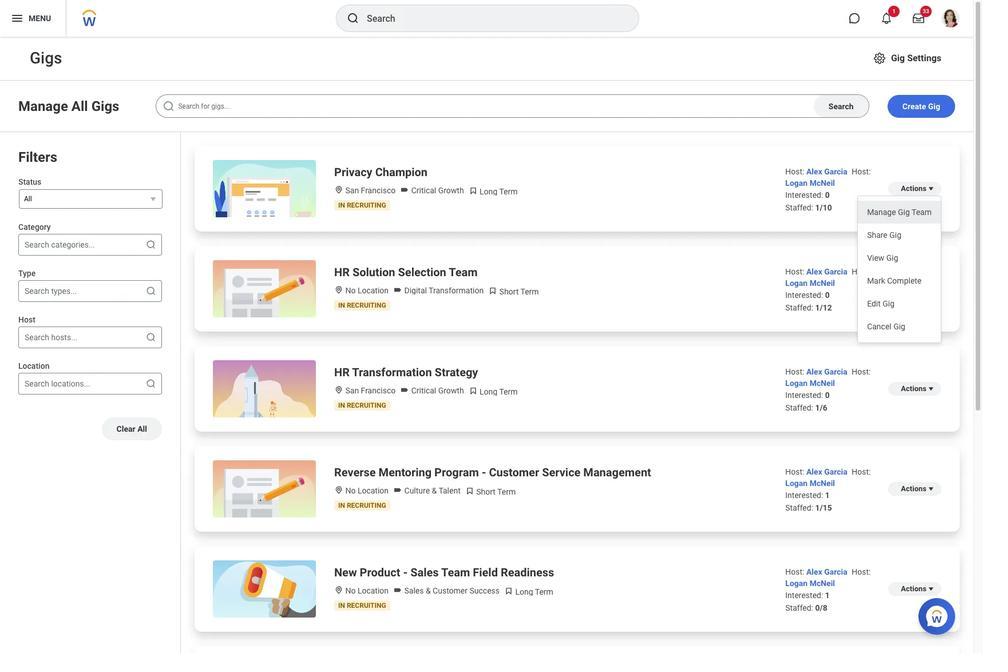 Task type: vqa. For each thing, say whether or not it's contained in the screenshot.
1st inbox image from the top
no



Task type: locate. For each thing, give the bounding box(es) containing it.
in recruiting for champion
[[338, 202, 386, 210]]

solution
[[353, 266, 395, 279]]

location up search locations...
[[18, 362, 49, 371]]

5 staffed: from the top
[[786, 604, 814, 613]]

1 vertical spatial search image
[[145, 332, 157, 344]]

0 vertical spatial customer
[[489, 466, 539, 480]]

2 logan mcneil button from the top
[[786, 279, 835, 288]]

1 vertical spatial francisco
[[361, 386, 396, 396]]

0 horizontal spatial customer
[[433, 587, 468, 596]]

& left talent
[[432, 487, 437, 496]]

2 in from the top
[[338, 302, 345, 310]]

1 interested: from the top
[[786, 191, 823, 200]]

media mylearning image
[[469, 187, 478, 196], [488, 287, 498, 296], [469, 387, 478, 396], [465, 487, 474, 496], [504, 587, 514, 597]]

term for hr transformation strategy
[[499, 388, 518, 397]]

3 0 from the top
[[825, 391, 830, 400]]

0 vertical spatial francisco
[[361, 186, 396, 195]]

in recruiting down reverse
[[338, 502, 386, 510]]

alex inside the host: alex garcia host: logan mcneil interested: 0 staffed: 1/12
[[807, 267, 823, 277]]

tag image down mentoring
[[393, 486, 403, 495]]

2 vertical spatial team
[[441, 566, 470, 580]]

1 vertical spatial transformation
[[352, 366, 432, 380]]

2 alex from the top
[[807, 267, 823, 277]]

in recruiting for product
[[338, 602, 386, 610]]

search image
[[346, 11, 360, 25], [162, 100, 176, 113], [145, 286, 157, 297], [145, 378, 157, 390]]

3 mcneil from the top
[[810, 379, 835, 388]]

mcneil up the 0/8
[[810, 579, 835, 589]]

4 location image from the top
[[334, 586, 344, 595]]

1 francisco from the top
[[361, 186, 396, 195]]

mcneil up 1/10
[[810, 179, 835, 188]]

2 vertical spatial 0
[[825, 391, 830, 400]]

1 growth from the top
[[438, 186, 464, 195]]

customer
[[489, 466, 539, 480], [433, 587, 468, 596]]

1 in recruiting from the top
[[338, 202, 386, 210]]

in recruiting for transformation
[[338, 402, 386, 410]]

4 mcneil from the top
[[810, 479, 835, 488]]

san right location image
[[345, 386, 359, 396]]

1 vertical spatial hr
[[334, 366, 350, 380]]

mcneil
[[810, 179, 835, 188], [810, 279, 835, 288], [810, 379, 835, 388], [810, 479, 835, 488], [810, 579, 835, 589]]

recruiting
[[347, 202, 386, 210], [347, 302, 386, 310], [347, 402, 386, 410], [347, 502, 386, 510], [347, 602, 386, 610]]

long for privacy champion
[[480, 187, 498, 196]]

2 no from the top
[[345, 487, 356, 496]]

long term for privacy champion
[[478, 187, 518, 196]]

mcneil up 1/6
[[810, 379, 835, 388]]

2 no location from the top
[[344, 487, 389, 496]]

interested: up 1/15
[[786, 491, 823, 500]]

5 in recruiting from the top
[[338, 602, 386, 610]]

1 staffed: from the top
[[786, 203, 814, 212]]

0 vertical spatial san
[[345, 186, 359, 195]]

staffed: for team
[[786, 303, 814, 313]]

long for new product - sales team field readiness
[[516, 588, 533, 597]]

all right clear at the bottom left
[[137, 425, 147, 434]]

3 alex garcia button from the top
[[807, 368, 850, 377]]

hr left solution on the top left of page
[[334, 266, 350, 279]]

alex garcia button up 1/15
[[807, 468, 850, 477]]

media mylearning image for hr solution selection team
[[488, 287, 498, 296]]

mcneil up 1/15
[[810, 479, 835, 488]]

1 hr from the top
[[334, 266, 350, 279]]

host:
[[786, 167, 805, 176], [852, 167, 871, 176], [786, 267, 805, 277], [852, 267, 871, 277], [786, 368, 805, 377], [852, 368, 871, 377], [786, 468, 805, 477], [852, 468, 871, 477], [786, 568, 805, 577], [852, 568, 871, 577]]

3 staffed: from the top
[[786, 404, 814, 413]]

1 vertical spatial critical growth
[[409, 386, 464, 396]]

& down new product - sales team field readiness
[[426, 587, 431, 596]]

1 vertical spatial all
[[137, 425, 147, 434]]

reverse
[[334, 466, 376, 480]]

manage for manage all gigs
[[18, 98, 68, 114]]

1 no from the top
[[345, 286, 356, 295]]

view
[[867, 254, 885, 263]]

2 mcneil from the top
[[810, 279, 835, 288]]

mcneil for -
[[810, 479, 835, 488]]

1 vertical spatial -
[[403, 566, 408, 580]]

in recruiting down new
[[338, 602, 386, 610]]

san francisco down privacy champion link
[[344, 186, 396, 195]]

term for new product - sales team field readiness
[[535, 588, 554, 597]]

3 no location from the top
[[344, 587, 389, 596]]

location image
[[334, 386, 344, 395]]

hr
[[334, 266, 350, 279], [334, 366, 350, 380]]

1 0 from the top
[[825, 191, 830, 200]]

2 1 from the top
[[825, 591, 830, 601]]

location image for new product - sales team field readiness
[[334, 586, 344, 595]]

- right 'program' on the bottom of the page
[[482, 466, 486, 480]]

search image
[[145, 239, 157, 251], [145, 332, 157, 344]]

success
[[470, 587, 500, 596]]

0 vertical spatial long
[[480, 187, 498, 196]]

staffed: inside host: alex garcia host: logan mcneil interested: 1 staffed: 0/8
[[786, 604, 814, 613]]

0 vertical spatial critical growth
[[409, 186, 464, 195]]

0 inside host: alex garcia host: logan mcneil interested: 0 staffed: 1/10
[[825, 191, 830, 200]]

staffed: left the 1/12
[[786, 303, 814, 313]]

5 logan from the top
[[786, 579, 808, 589]]

alex for sales
[[807, 568, 823, 577]]

in recruiting
[[338, 202, 386, 210], [338, 302, 386, 310], [338, 402, 386, 410], [338, 502, 386, 510], [338, 602, 386, 610]]

no
[[345, 286, 356, 295], [345, 487, 356, 496], [345, 587, 356, 596]]

2 garcia from the top
[[825, 267, 848, 277]]

gig
[[928, 102, 941, 111], [898, 208, 910, 217], [890, 231, 902, 240], [887, 254, 899, 263], [883, 299, 895, 309], [894, 322, 906, 331]]

1 alex from the top
[[807, 167, 823, 176]]

notifications large image
[[881, 13, 893, 24]]

strategy
[[435, 366, 478, 380]]

1 vertical spatial tag image
[[393, 486, 403, 495]]

2 location image from the top
[[334, 286, 344, 295]]

logan mcneil button up the 1/12
[[786, 279, 835, 288]]

search for search locations...
[[25, 380, 49, 389]]

alex for team
[[807, 267, 823, 277]]

tag image
[[393, 286, 403, 295], [400, 386, 409, 395]]

2 alex garcia button from the top
[[807, 267, 850, 277]]

0 vertical spatial long term
[[478, 187, 518, 196]]

0 horizontal spatial manage
[[18, 98, 68, 114]]

search for search
[[829, 102, 854, 111]]

interested: up 1/6
[[786, 391, 823, 400]]

logan inside host: alex garcia host: logan mcneil interested: 1 staffed: 0/8
[[786, 579, 808, 589]]

search for search hosts...
[[25, 333, 49, 342]]

1 vertical spatial san
[[345, 386, 359, 396]]

location image
[[334, 185, 344, 195], [334, 286, 344, 295], [334, 486, 344, 495], [334, 586, 344, 595]]

4 logan from the top
[[786, 479, 808, 488]]

manage for manage gig team
[[867, 208, 896, 217]]

2 recruiting from the top
[[347, 302, 386, 310]]

search image for search hosts...
[[145, 332, 157, 344]]

gig for edit
[[883, 299, 895, 309]]

long for hr transformation strategy
[[480, 388, 498, 397]]

tag image down hr transformation strategy link
[[400, 386, 409, 395]]

critical
[[411, 186, 436, 195], [411, 386, 436, 396]]

1 vertical spatial san francisco
[[344, 386, 396, 396]]

1 vertical spatial manage
[[867, 208, 896, 217]]

1/12
[[816, 303, 832, 313]]

1 alex garcia button from the top
[[807, 167, 850, 176]]

1 san from the top
[[345, 186, 359, 195]]

0 inside host: alex garcia host: logan mcneil interested: 0 staffed: 1/6
[[825, 391, 830, 400]]

alex inside host: alex garcia host: logan mcneil interested: 0 staffed: 1/6
[[807, 368, 823, 377]]

alex garcia button for team
[[807, 267, 850, 277]]

search inside search button
[[829, 102, 854, 111]]

recruiting down hr transformation strategy
[[347, 402, 386, 410]]

1 vertical spatial tag image
[[400, 386, 409, 395]]

alex up the 1/12
[[807, 267, 823, 277]]

host: alex garcia host: logan mcneil interested: 0 staffed: 1/10
[[786, 167, 871, 212]]

5 garcia from the top
[[825, 568, 848, 577]]

san francisco down hr transformation strategy
[[344, 386, 396, 396]]

0 vertical spatial search image
[[145, 239, 157, 251]]

no for reverse
[[345, 487, 356, 496]]

host: alex garcia host: logan mcneil interested: 1 staffed: 0/8
[[786, 568, 871, 613]]

team up sales & customer success
[[441, 566, 470, 580]]

2 francisco from the top
[[361, 386, 396, 396]]

1 vertical spatial critical
[[411, 386, 436, 396]]

interested: up the 0/8
[[786, 591, 823, 601]]

critical down hr transformation strategy link
[[411, 386, 436, 396]]

0 vertical spatial san francisco
[[344, 186, 396, 195]]

logan mcneil button up 1/10
[[786, 179, 835, 188]]

create
[[903, 102, 926, 111]]

logan
[[786, 179, 808, 188], [786, 279, 808, 288], [786, 379, 808, 388], [786, 479, 808, 488], [786, 579, 808, 589]]

logan for -
[[786, 479, 808, 488]]

hr for hr transformation strategy
[[334, 366, 350, 380]]

interested: inside host: alex garcia host: logan mcneil interested: 1 staffed: 0/8
[[786, 591, 823, 601]]

1 no location from the top
[[344, 286, 389, 295]]

in recruiting for mentoring
[[338, 502, 386, 510]]

privacy champion link
[[334, 164, 428, 180]]

5 interested: from the top
[[786, 591, 823, 601]]

sales up sales & customer success
[[411, 566, 439, 580]]

2 vertical spatial long term
[[514, 588, 554, 597]]

staffed: left 1/15
[[786, 504, 814, 513]]

no down solution on the top left of page
[[345, 286, 356, 295]]

1 recruiting from the top
[[347, 202, 386, 210]]

tag image left "digital"
[[393, 286, 403, 295]]

0 horizontal spatial short
[[476, 488, 496, 497]]

in for hr solution selection team
[[338, 302, 345, 310]]

staffed: inside host: alex garcia host: logan mcneil interested: 1 staffed: 1/15
[[786, 504, 814, 513]]

3 interested: from the top
[[786, 391, 823, 400]]

san francisco for transformation
[[344, 386, 396, 396]]

1 vertical spatial customer
[[433, 587, 468, 596]]

sales down new product - sales team field readiness link at bottom
[[404, 587, 424, 596]]

1 vertical spatial no
[[345, 487, 356, 496]]

host
[[18, 316, 35, 325]]

2 vertical spatial no
[[345, 587, 356, 596]]

san for hr
[[345, 386, 359, 396]]

1 san francisco from the top
[[344, 186, 396, 195]]

- right product
[[403, 566, 408, 580]]

garcia inside host: alex garcia host: logan mcneil interested: 0 staffed: 1/10
[[825, 167, 848, 176]]

logan inside the host: alex garcia host: logan mcneil interested: 0 staffed: 1/12
[[786, 279, 808, 288]]

media mylearning image for new product - sales team field readiness
[[504, 587, 514, 597]]

0 vertical spatial hr
[[334, 266, 350, 279]]

recruiting for champion
[[347, 202, 386, 210]]

in recruiting down solution on the top left of page
[[338, 302, 386, 310]]

0 horizontal spatial all
[[71, 98, 88, 114]]

long
[[480, 187, 498, 196], [480, 388, 498, 397], [516, 588, 533, 597]]

0 up 1/6
[[825, 391, 830, 400]]

search hosts...
[[25, 333, 77, 342]]

0 vertical spatial 0
[[825, 191, 830, 200]]

0 up 1/10
[[825, 191, 830, 200]]

0 vertical spatial -
[[482, 466, 486, 480]]

san
[[345, 186, 359, 195], [345, 386, 359, 396]]

alex garcia button up the 1/12
[[807, 267, 850, 277]]

1 vertical spatial growth
[[438, 386, 464, 396]]

1 vertical spatial short term
[[474, 488, 516, 497]]

2 san from the top
[[345, 386, 359, 396]]

team up digital transformation in the left of the page
[[449, 266, 478, 279]]

alex garcia button up 1/10
[[807, 167, 850, 176]]

recruiting down product
[[347, 602, 386, 610]]

critical growth
[[409, 186, 464, 195], [409, 386, 464, 396]]

in recruiting down location image
[[338, 402, 386, 410]]

2 staffed: from the top
[[786, 303, 814, 313]]

short term
[[498, 287, 539, 297], [474, 488, 516, 497]]

1 vertical spatial long term
[[478, 388, 518, 397]]

in for privacy champion
[[338, 202, 345, 210]]

long term for new product - sales team field readiness
[[514, 588, 554, 597]]

recruiting for transformation
[[347, 402, 386, 410]]

garcia up 1/10
[[825, 167, 848, 176]]

alex inside host: alex garcia host: logan mcneil interested: 1 staffed: 0/8
[[807, 568, 823, 577]]

gig right edit
[[883, 299, 895, 309]]

manage up share gig in the right of the page
[[867, 208, 896, 217]]

in recruiting down privacy
[[338, 202, 386, 210]]

gig right share on the top of page
[[890, 231, 902, 240]]

0 horizontal spatial -
[[403, 566, 408, 580]]

0 up the 1/12
[[825, 291, 830, 300]]

1 up the 0/8
[[825, 591, 830, 601]]

2 vertical spatial no location
[[344, 587, 389, 596]]

0 vertical spatial transformation
[[429, 286, 484, 295]]

recruiting down reverse
[[347, 502, 386, 510]]

cancel
[[867, 322, 892, 331]]

5 alex from the top
[[807, 568, 823, 577]]

create gig button
[[888, 95, 956, 118]]

hr up location image
[[334, 366, 350, 380]]

all inside button
[[137, 425, 147, 434]]

2 critical growth from the top
[[409, 386, 464, 396]]

logan mcneil button for team
[[786, 279, 835, 288]]

no location down product
[[344, 587, 389, 596]]

3 recruiting from the top
[[347, 402, 386, 410]]

4 alex from the top
[[807, 468, 823, 477]]

1 horizontal spatial &
[[432, 487, 437, 496]]

garcia
[[825, 167, 848, 176], [825, 267, 848, 277], [825, 368, 848, 377], [825, 468, 848, 477], [825, 568, 848, 577]]

search button
[[814, 95, 869, 117]]

francisco
[[361, 186, 396, 195], [361, 386, 396, 396]]

mcneil up the 1/12
[[810, 279, 835, 288]]

1 logan from the top
[[786, 179, 808, 188]]

search image for search categories...
[[145, 239, 157, 251]]

search
[[829, 102, 854, 111], [25, 241, 49, 250], [25, 287, 49, 296], [25, 333, 49, 342], [25, 380, 49, 389]]

staffed:
[[786, 203, 814, 212], [786, 303, 814, 313], [786, 404, 814, 413], [786, 504, 814, 513], [786, 604, 814, 613]]

1 inside host: alex garcia host: logan mcneil interested: 1 staffed: 0/8
[[825, 591, 830, 601]]

4 recruiting from the top
[[347, 502, 386, 510]]

customer left service
[[489, 466, 539, 480]]

2 san francisco from the top
[[344, 386, 396, 396]]

logan mcneil button up 1/6
[[786, 379, 835, 388]]

status
[[18, 177, 41, 187]]

1 up 1/15
[[825, 491, 830, 500]]

sales
[[411, 566, 439, 580], [404, 587, 424, 596]]

reverse mentoring program - customer service management link
[[334, 465, 651, 481]]

2 0 from the top
[[825, 291, 830, 300]]

4 in from the top
[[338, 502, 345, 510]]

alex up 1/15
[[807, 468, 823, 477]]

no down reverse
[[345, 487, 356, 496]]

Search text field
[[156, 94, 870, 118]]

1 horizontal spatial short
[[500, 287, 519, 297]]

all left "gigs"
[[71, 98, 88, 114]]

garcia up 1/15
[[825, 468, 848, 477]]

1 for reverse mentoring program - customer service management
[[825, 491, 830, 500]]

1
[[825, 491, 830, 500], [825, 591, 830, 601]]

4 in recruiting from the top
[[338, 502, 386, 510]]

hr transformation strategy link
[[334, 365, 478, 381]]

3 in recruiting from the top
[[338, 402, 386, 410]]

3 location image from the top
[[334, 486, 344, 495]]

customer down new product - sales team field readiness
[[433, 587, 468, 596]]

francisco for transformation
[[361, 386, 396, 396]]

3 logan from the top
[[786, 379, 808, 388]]

tag image
[[400, 185, 409, 195], [393, 486, 403, 495], [393, 586, 403, 595]]

garcia inside the host: alex garcia host: logan mcneil interested: 0 staffed: 1/12
[[825, 267, 848, 277]]

garcia up the 0/8
[[825, 568, 848, 577]]

location
[[358, 286, 389, 295], [18, 362, 49, 371], [358, 487, 389, 496], [358, 587, 389, 596]]

critical down champion on the left top of the page
[[411, 186, 436, 195]]

no location down reverse
[[344, 487, 389, 496]]

logan mcneil button up the 0/8
[[786, 579, 835, 589]]

0 vertical spatial short
[[500, 287, 519, 297]]

1/10
[[816, 203, 832, 212]]

alex up 1/10
[[807, 167, 823, 176]]

critical growth down strategy
[[409, 386, 464, 396]]

1/6
[[816, 404, 828, 413]]

interested: up 1/10
[[786, 191, 823, 200]]

critical growth down champion on the left top of the page
[[409, 186, 464, 195]]

1 horizontal spatial manage
[[867, 208, 896, 217]]

4 staffed: from the top
[[786, 504, 814, 513]]

gig inside button
[[928, 102, 941, 111]]

0 vertical spatial &
[[432, 487, 437, 496]]

staffed: left 1/10
[[786, 203, 814, 212]]

0 vertical spatial tag image
[[393, 286, 403, 295]]

3 alex from the top
[[807, 368, 823, 377]]

transformation
[[429, 286, 484, 295], [352, 366, 432, 380]]

new
[[334, 566, 357, 580]]

logan inside host: alex garcia host: logan mcneil interested: 1 staffed: 1/15
[[786, 479, 808, 488]]

staffed: left 1/6
[[786, 404, 814, 413]]

4 logan mcneil button from the top
[[786, 479, 835, 488]]

3 no from the top
[[345, 587, 356, 596]]

0 vertical spatial sales
[[411, 566, 439, 580]]

in recruiting for solution
[[338, 302, 386, 310]]

logan mcneil button
[[786, 179, 835, 188], [786, 279, 835, 288], [786, 379, 835, 388], [786, 479, 835, 488], [786, 579, 835, 589]]

short
[[500, 287, 519, 297], [476, 488, 496, 497]]

digital
[[404, 286, 427, 295]]

gig down "actions"
[[898, 208, 910, 217]]

location down product
[[358, 587, 389, 596]]

long term
[[478, 187, 518, 196], [478, 388, 518, 397], [514, 588, 554, 597]]

location for reverse
[[358, 487, 389, 496]]

hr inside hr solution selection team link
[[334, 266, 350, 279]]

list
[[181, 132, 974, 654]]

0 inside the host: alex garcia host: logan mcneil interested: 0 staffed: 1/12
[[825, 291, 830, 300]]

0
[[825, 191, 830, 200], [825, 291, 830, 300], [825, 391, 830, 400]]

no down new
[[345, 587, 356, 596]]

5 in from the top
[[338, 602, 345, 610]]

1 vertical spatial 0
[[825, 291, 830, 300]]

garcia inside host: alex garcia host: logan mcneil interested: 0 staffed: 1/6
[[825, 368, 848, 377]]

tag image for champion
[[400, 185, 409, 195]]

2 hr from the top
[[334, 366, 350, 380]]

garcia up the 1/12
[[825, 267, 848, 277]]

clear all button
[[102, 418, 162, 441]]

logan mcneil button up 1/15
[[786, 479, 835, 488]]

0 vertical spatial tag image
[[400, 185, 409, 195]]

1 vertical spatial &
[[426, 587, 431, 596]]

gig right "view"
[[887, 254, 899, 263]]

manage up filters
[[18, 98, 68, 114]]

tag image for mentoring
[[393, 486, 403, 495]]

share
[[867, 231, 888, 240]]

alex
[[807, 167, 823, 176], [807, 267, 823, 277], [807, 368, 823, 377], [807, 468, 823, 477], [807, 568, 823, 577]]

1 vertical spatial long
[[480, 388, 498, 397]]

short term for team
[[498, 287, 539, 297]]

4 garcia from the top
[[825, 468, 848, 477]]

1 vertical spatial sales
[[404, 587, 424, 596]]

0 vertical spatial manage
[[18, 98, 68, 114]]

2 in recruiting from the top
[[338, 302, 386, 310]]

gig right cancel
[[894, 322, 906, 331]]

san down privacy
[[345, 186, 359, 195]]

staffed: for sales
[[786, 604, 814, 613]]

1 vertical spatial no location
[[344, 487, 389, 496]]

team down actions popup button
[[912, 208, 932, 217]]

alex garcia button
[[807, 167, 850, 176], [807, 267, 850, 277], [807, 368, 850, 377], [807, 468, 850, 477], [807, 568, 850, 577]]

1 1 from the top
[[825, 491, 830, 500]]

interested: up the 1/12
[[786, 291, 823, 300]]

1 in from the top
[[338, 202, 345, 210]]

interested: inside the host: alex garcia host: logan mcneil interested: 0 staffed: 1/12
[[786, 291, 823, 300]]

in
[[338, 202, 345, 210], [338, 302, 345, 310], [338, 402, 345, 410], [338, 502, 345, 510], [338, 602, 345, 610]]

staffed: left the 0/8
[[786, 604, 814, 613]]

0 vertical spatial 1
[[825, 491, 830, 500]]

tag image down champion on the left top of the page
[[400, 185, 409, 195]]

0 vertical spatial no
[[345, 286, 356, 295]]

interested: for sales
[[786, 591, 823, 601]]

0 vertical spatial team
[[912, 208, 932, 217]]

gig for view
[[887, 254, 899, 263]]

5 logan mcneil button from the top
[[786, 579, 835, 589]]

1 garcia from the top
[[825, 167, 848, 176]]

interested: for -
[[786, 491, 823, 500]]

garcia for -
[[825, 468, 848, 477]]

recruiting down privacy
[[347, 202, 386, 210]]

inbox large image
[[913, 13, 925, 24]]

critical growth for transformation
[[409, 386, 464, 396]]

1 mcneil from the top
[[810, 179, 835, 188]]

2 critical from the top
[[411, 386, 436, 396]]

interested: inside host: alex garcia host: logan mcneil interested: 1 staffed: 1/15
[[786, 491, 823, 500]]

mcneil inside host: alex garcia host: logan mcneil interested: 1 staffed: 1/15
[[810, 479, 835, 488]]

2 vertical spatial tag image
[[393, 586, 403, 595]]

5 mcneil from the top
[[810, 579, 835, 589]]

hr inside hr transformation strategy link
[[334, 366, 350, 380]]

francisco down privacy champion link
[[361, 186, 396, 195]]

1 critical from the top
[[411, 186, 436, 195]]

interested:
[[786, 191, 823, 200], [786, 291, 823, 300], [786, 391, 823, 400], [786, 491, 823, 500], [786, 591, 823, 601]]

selection
[[398, 266, 446, 279]]

locations...
[[51, 380, 90, 389]]

4 alex garcia button from the top
[[807, 468, 850, 477]]

1 location image from the top
[[334, 185, 344, 195]]

gig right the 'create'
[[928, 102, 941, 111]]

staffed: for -
[[786, 504, 814, 513]]

1 search image from the top
[[145, 239, 157, 251]]

2 logan from the top
[[786, 279, 808, 288]]

0 vertical spatial all
[[71, 98, 88, 114]]

alex garcia button up 1/6
[[807, 368, 850, 377]]

5 alex garcia button from the top
[[807, 568, 850, 577]]

garcia inside host: alex garcia host: logan mcneil interested: 1 staffed: 1/15
[[825, 468, 848, 477]]

2 vertical spatial long
[[516, 588, 533, 597]]

profile logan mcneil element
[[935, 6, 967, 31]]

growth
[[438, 186, 464, 195], [438, 386, 464, 396]]

in for reverse mentoring program - customer service management
[[338, 502, 345, 510]]

no location
[[344, 286, 389, 295], [344, 487, 389, 496], [344, 587, 389, 596]]

location down solution on the top left of page
[[358, 286, 389, 295]]

1 vertical spatial short
[[476, 488, 496, 497]]

alex garcia button up the 0/8
[[807, 568, 850, 577]]

garcia up 1/6
[[825, 368, 848, 377]]

3 garcia from the top
[[825, 368, 848, 377]]

alex inside host: alex garcia host: logan mcneil interested: 1 staffed: 1/15
[[807, 468, 823, 477]]

3 in from the top
[[338, 402, 345, 410]]

search for search types...
[[25, 287, 49, 296]]

tag image down product
[[393, 586, 403, 595]]

0 vertical spatial no location
[[344, 286, 389, 295]]

media mylearning image for reverse mentoring program - customer service management
[[465, 487, 474, 496]]

1 critical growth from the top
[[409, 186, 464, 195]]

logan mcneil button for sales
[[786, 579, 835, 589]]

1 horizontal spatial all
[[137, 425, 147, 434]]

recruiting for product
[[347, 602, 386, 610]]

staffed: inside the host: alex garcia host: logan mcneil interested: 0 staffed: 1/12
[[786, 303, 814, 313]]

2 growth from the top
[[438, 386, 464, 396]]

garcia inside host: alex garcia host: logan mcneil interested: 1 staffed: 0/8
[[825, 568, 848, 577]]

2 interested: from the top
[[786, 291, 823, 300]]

culture & talent
[[403, 487, 461, 496]]

1 vertical spatial 1
[[825, 591, 830, 601]]

recruiting down solution on the top left of page
[[347, 302, 386, 310]]

0 vertical spatial growth
[[438, 186, 464, 195]]

long term for hr transformation strategy
[[478, 388, 518, 397]]

alex up the 0/8
[[807, 568, 823, 577]]

privacy champion
[[334, 165, 428, 179]]

0 vertical spatial short term
[[498, 287, 539, 297]]

2 search image from the top
[[145, 332, 157, 344]]

location down reverse
[[358, 487, 389, 496]]

mentoring
[[379, 466, 432, 480]]

manage all gigs
[[18, 98, 119, 114]]

mcneil inside host: alex garcia host: logan mcneil interested: 1 staffed: 0/8
[[810, 579, 835, 589]]

0 horizontal spatial &
[[426, 587, 431, 596]]

francisco for champion
[[361, 186, 396, 195]]

1 horizontal spatial -
[[482, 466, 486, 480]]

sales & customer success
[[403, 587, 500, 596]]

mcneil inside the host: alex garcia host: logan mcneil interested: 0 staffed: 1/12
[[810, 279, 835, 288]]

4 interested: from the top
[[786, 491, 823, 500]]

1 inside host: alex garcia host: logan mcneil interested: 1 staffed: 1/15
[[825, 491, 830, 500]]

term for reverse mentoring program - customer service management
[[498, 488, 516, 497]]

alex up 1/6
[[807, 368, 823, 377]]

all
[[71, 98, 88, 114], [137, 425, 147, 434]]

location for new
[[358, 587, 389, 596]]

champion
[[375, 165, 428, 179]]

no location down solution on the top left of page
[[344, 286, 389, 295]]

francisco down hr transformation strategy link
[[361, 386, 396, 396]]

0 vertical spatial critical
[[411, 186, 436, 195]]

san francisco
[[344, 186, 396, 195], [344, 386, 396, 396]]

5 recruiting from the top
[[347, 602, 386, 610]]



Task type: describe. For each thing, give the bounding box(es) containing it.
3 logan mcneil button from the top
[[786, 379, 835, 388]]

hr for hr solution selection team
[[334, 266, 350, 279]]

short for team
[[500, 287, 519, 297]]

view gig
[[867, 254, 899, 263]]

no for new
[[345, 587, 356, 596]]

staffed: inside host: alex garcia host: logan mcneil interested: 0 staffed: 1/10
[[786, 203, 814, 212]]

growth for champion
[[438, 186, 464, 195]]

1 for new product - sales team field readiness
[[825, 591, 830, 601]]

interested: inside host: alex garcia host: logan mcneil interested: 0 staffed: 1/10
[[786, 191, 823, 200]]

readiness
[[501, 566, 554, 580]]

0/8
[[816, 604, 828, 613]]

gig for share
[[890, 231, 902, 240]]

field
[[473, 566, 498, 580]]

no for hr
[[345, 286, 356, 295]]

search types...
[[25, 287, 77, 296]]

mark complete
[[867, 277, 922, 286]]

garcia for sales
[[825, 568, 848, 577]]

1 logan mcneil button from the top
[[786, 179, 835, 188]]

management
[[584, 466, 651, 480]]

cancel gig
[[867, 322, 906, 331]]

alex garcia button for -
[[807, 468, 850, 477]]

short for -
[[476, 488, 496, 497]]

critical for champion
[[411, 186, 436, 195]]

mcneil for sales
[[810, 579, 835, 589]]

garcia for team
[[825, 267, 848, 277]]

reverse mentoring program - customer service management
[[334, 466, 651, 480]]

mark
[[867, 277, 886, 286]]

new product - sales team field readiness link
[[334, 565, 554, 581]]

0 for strategy
[[825, 391, 830, 400]]

growth for transformation
[[438, 386, 464, 396]]

location image for hr solution selection team
[[334, 286, 344, 295]]

service
[[542, 466, 581, 480]]

location for hr
[[358, 286, 389, 295]]

staffed: inside host: alex garcia host: logan mcneil interested: 0 staffed: 1/6
[[786, 404, 814, 413]]

list containing privacy champion
[[181, 132, 974, 654]]

term for hr solution selection team
[[521, 287, 539, 297]]

logan inside host: alex garcia host: logan mcneil interested: 0 staffed: 1/6
[[786, 379, 808, 388]]

no location for solution
[[344, 286, 389, 295]]

privacy
[[334, 165, 373, 179]]

program
[[435, 466, 479, 480]]

host: alex garcia host: logan mcneil interested: 1 staffed: 1/15
[[786, 468, 871, 513]]

logan inside host: alex garcia host: logan mcneil interested: 0 staffed: 1/10
[[786, 179, 808, 188]]

location image for privacy champion
[[334, 185, 344, 195]]

gigs
[[91, 98, 119, 114]]

create gig
[[903, 102, 941, 111]]

product
[[360, 566, 400, 580]]

clear
[[117, 425, 135, 434]]

tag image for product
[[393, 586, 403, 595]]

hr solution selection team
[[334, 266, 478, 279]]

interested: for team
[[786, 291, 823, 300]]

transformation for hr
[[352, 366, 432, 380]]

critical for transformation
[[411, 386, 436, 396]]

all for clear
[[137, 425, 147, 434]]

interested: inside host: alex garcia host: logan mcneil interested: 0 staffed: 1/6
[[786, 391, 823, 400]]

transformation for digital
[[429, 286, 484, 295]]

logan mcneil button for -
[[786, 479, 835, 488]]

media mylearning image for hr transformation strategy
[[469, 387, 478, 396]]

hr solution selection team link
[[334, 265, 478, 281]]

caret down image
[[927, 184, 936, 194]]

no location for product
[[344, 587, 389, 596]]

digital transformation
[[403, 286, 484, 295]]

logan for sales
[[786, 579, 808, 589]]

mcneil inside host: alex garcia host: logan mcneil interested: 0 staffed: 1/6
[[810, 379, 835, 388]]

alex inside host: alex garcia host: logan mcneil interested: 0 staffed: 1/10
[[807, 167, 823, 176]]

hr transformation strategy
[[334, 366, 478, 380]]

hosts...
[[51, 333, 77, 342]]

alex garcia button for sales
[[807, 568, 850, 577]]

gig for create
[[928, 102, 941, 111]]

actions
[[901, 184, 927, 193]]

all for manage
[[71, 98, 88, 114]]

tag image for transformation
[[400, 386, 409, 395]]

categories...
[[51, 241, 95, 250]]

share gig
[[867, 231, 902, 240]]

category
[[18, 223, 51, 232]]

host: alex garcia host: logan mcneil interested: 0 staffed: 1/6
[[786, 368, 871, 413]]

host: alex garcia host: logan mcneil interested: 0 staffed: 1/12
[[786, 267, 871, 313]]

clear all
[[117, 425, 147, 434]]

gig for manage
[[898, 208, 910, 217]]

actions button
[[889, 182, 942, 196]]

search for search categories...
[[25, 241, 49, 250]]

1 vertical spatial team
[[449, 266, 478, 279]]

san for privacy
[[345, 186, 359, 195]]

type
[[18, 269, 36, 278]]

search categories...
[[25, 241, 95, 250]]

1 horizontal spatial customer
[[489, 466, 539, 480]]

location image for reverse mentoring program - customer service management
[[334, 486, 344, 495]]

short term for -
[[474, 488, 516, 497]]

media mylearning image for privacy champion
[[469, 187, 478, 196]]

term for privacy champion
[[499, 187, 518, 196]]

critical growth for champion
[[409, 186, 464, 195]]

new product - sales team field readiness
[[334, 566, 554, 580]]

search locations...
[[25, 380, 90, 389]]

san francisco for champion
[[344, 186, 396, 195]]

mcneil inside host: alex garcia host: logan mcneil interested: 0 staffed: 1/10
[[810, 179, 835, 188]]

alex for -
[[807, 468, 823, 477]]

& for -
[[426, 587, 431, 596]]

edit
[[867, 299, 881, 309]]

logan for team
[[786, 279, 808, 288]]

& for program
[[432, 487, 437, 496]]

complete
[[888, 277, 922, 286]]

no location for mentoring
[[344, 487, 389, 496]]

recruiting for solution
[[347, 302, 386, 310]]

gig for cancel
[[894, 322, 906, 331]]

talent
[[439, 487, 461, 496]]

edit gig
[[867, 299, 895, 309]]

0 for selection
[[825, 291, 830, 300]]

recruiting for mentoring
[[347, 502, 386, 510]]

types...
[[51, 287, 77, 296]]

in for new product - sales team field readiness
[[338, 602, 345, 610]]

filters
[[18, 149, 57, 165]]

in for hr transformation strategy
[[338, 402, 345, 410]]

culture
[[404, 487, 430, 496]]

tag image for solution
[[393, 286, 403, 295]]

1/15
[[816, 504, 832, 513]]

manage gig team
[[867, 208, 932, 217]]

mcneil for team
[[810, 279, 835, 288]]



